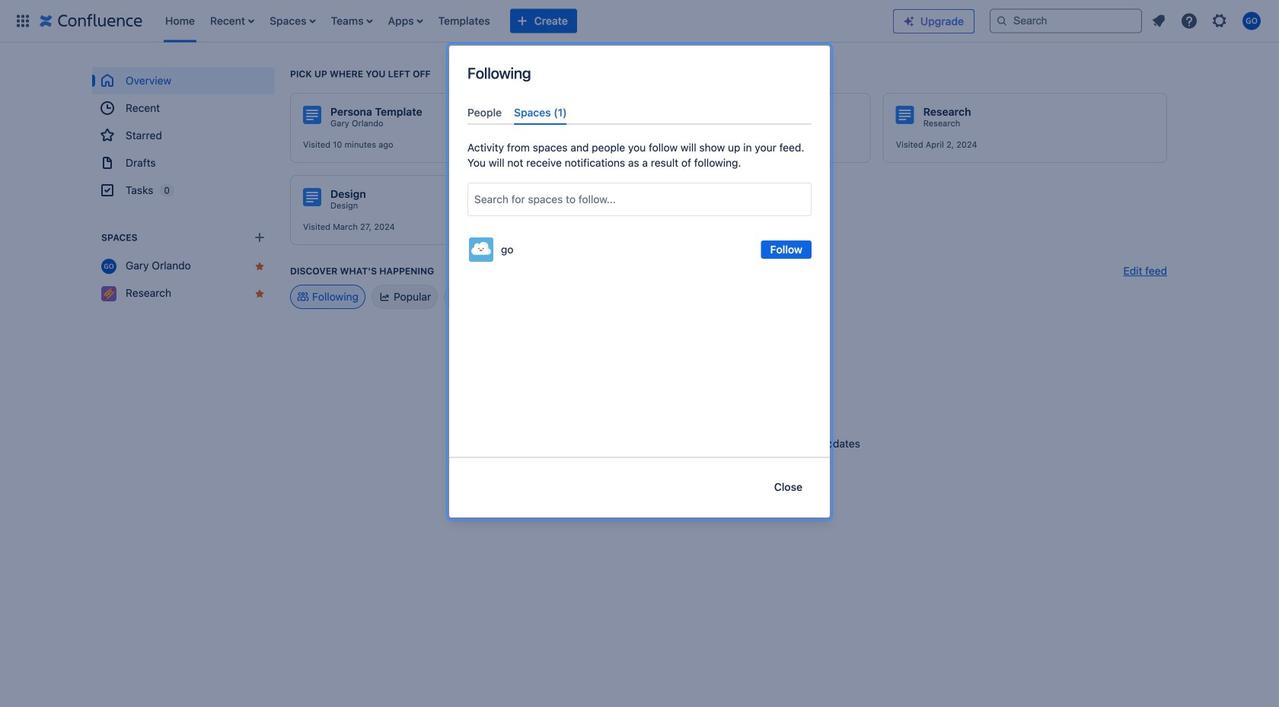 Task type: vqa. For each thing, say whether or not it's contained in the screenshot.
Primary element
no



Task type: describe. For each thing, give the bounding box(es) containing it.
2 star this space image from the top
[[254, 288, 266, 300]]

2 list item from the left
[[326, 0, 377, 42]]

1 list item from the left
[[206, 0, 259, 42]]

search image
[[996, 15, 1008, 27]]

premium image
[[903, 15, 915, 27]]



Task type: locate. For each thing, give the bounding box(es) containing it.
dialog
[[449, 46, 830, 518]]

list
[[158, 0, 881, 42], [1145, 7, 1270, 35]]

0 horizontal spatial list
[[158, 0, 881, 42]]

settings icon image
[[1211, 12, 1229, 30]]

banner
[[0, 0, 1279, 46]]

1 horizontal spatial list item
[[326, 0, 377, 42]]

Search field
[[990, 9, 1142, 33]]

None text field
[[474, 192, 477, 207]]

0 vertical spatial star this space image
[[254, 260, 266, 273]]

1 star this space image from the top
[[254, 260, 266, 273]]

star this space image
[[254, 260, 266, 273], [254, 288, 266, 300]]

list item
[[206, 0, 259, 42], [326, 0, 377, 42]]

create a space image
[[250, 228, 269, 247]]

None search field
[[990, 9, 1142, 33]]

1 vertical spatial star this space image
[[254, 288, 266, 300]]

confluence image
[[40, 12, 142, 30], [40, 12, 142, 30]]

0 horizontal spatial list item
[[206, 0, 259, 42]]

global element
[[9, 0, 881, 42]]

1 horizontal spatial list
[[1145, 7, 1270, 35]]

tab list
[[461, 100, 812, 125]]



